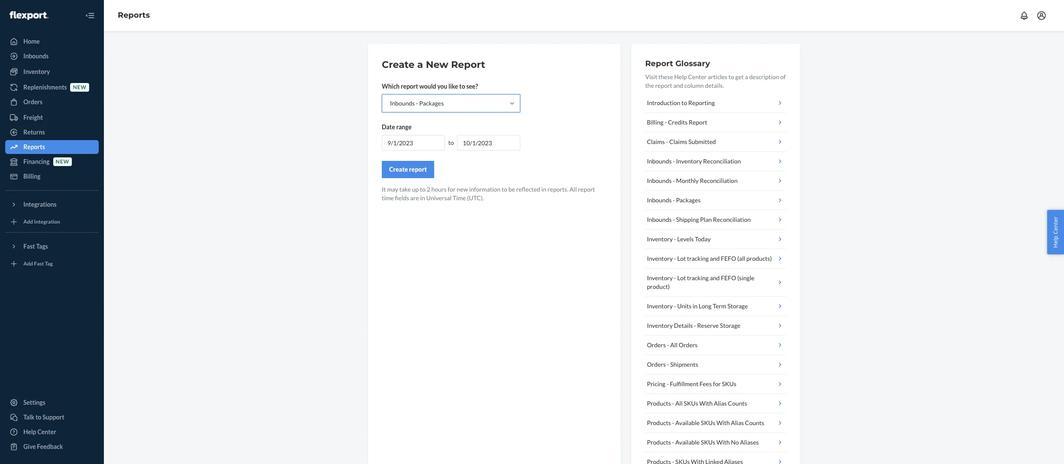 Task type: vqa. For each thing, say whether or not it's contained in the screenshot.
the tracking within 'INVENTORY - LOT TRACKING AND FEFO (ALL PRODUCTS)' 'button'
no



Task type: describe. For each thing, give the bounding box(es) containing it.
lot for inventory - lot tracking and fefo (all products)
[[677, 255, 686, 262]]

tracking for (all
[[687, 255, 709, 262]]

returns
[[23, 129, 45, 136]]

- for "products - available skus with alias counts" button
[[672, 420, 674, 427]]

orders for orders - shipments
[[647, 361, 666, 368]]

products for products - available skus with no aliases
[[647, 439, 671, 446]]

claims - claims submitted button
[[645, 132, 786, 152]]

to inside visit these help center articles to get a description of the report and column details.
[[729, 73, 734, 81]]

talk
[[23, 414, 34, 421]]

report inside the it may take up to 2 hours for new information to be reflected in reports. all report time fields are in universal time (utc).
[[578, 186, 595, 193]]

0 vertical spatial a
[[417, 59, 423, 71]]

home
[[23, 38, 40, 45]]

which
[[382, 83, 400, 90]]

a inside visit these help center articles to get a description of the report and column details.
[[745, 73, 748, 81]]

create for create a new report
[[382, 59, 415, 71]]

products for products - all skus with alias counts
[[647, 400, 671, 407]]

- down which report would you like to see?
[[416, 100, 418, 107]]

reconciliation for inbounds - inventory reconciliation
[[703, 158, 741, 165]]

orders link
[[5, 95, 99, 109]]

returns link
[[5, 126, 99, 139]]

inventory - lot tracking and fefo (all products) button
[[645, 249, 786, 269]]

- for inbounds - monthly reconciliation button
[[673, 177, 675, 184]]

articles
[[708, 73, 727, 81]]

inbounds - inventory reconciliation
[[647, 158, 741, 165]]

1 vertical spatial reports
[[23, 143, 45, 151]]

description
[[749, 73, 779, 81]]

fulfillment
[[670, 381, 699, 388]]

date
[[382, 123, 395, 131]]

skus for products - available skus with no aliases
[[701, 439, 715, 446]]

- for products - all skus with alias counts button
[[672, 400, 674, 407]]

all for products
[[675, 400, 683, 407]]

- for orders - all orders button
[[667, 342, 669, 349]]

center inside visit these help center articles to get a description of the report and column details.
[[688, 73, 707, 81]]

inbounds for inbounds - inventory reconciliation button
[[647, 158, 672, 165]]

and inside visit these help center articles to get a description of the report and column details.
[[673, 82, 683, 89]]

storage inside button
[[720, 322, 741, 329]]

skus for products - available skus with alias counts
[[701, 420, 715, 427]]

add fast tag link
[[5, 257, 99, 271]]

give
[[23, 443, 36, 451]]

- for inbounds - shipping plan reconciliation button
[[673, 216, 675, 223]]

open notifications image
[[1019, 10, 1030, 21]]

report left would
[[401, 83, 418, 90]]

inbounds - monthly reconciliation button
[[645, 171, 786, 191]]

products - available skus with alias counts
[[647, 420, 764, 427]]

glossary
[[675, 59, 710, 68]]

open account menu image
[[1037, 10, 1047, 21]]

skus down orders - shipments 'button'
[[722, 381, 736, 388]]

2 claims from the left
[[669, 138, 687, 145]]

to left 2
[[420, 186, 426, 193]]

- for inbounds - inventory reconciliation button
[[673, 158, 675, 165]]

it
[[382, 186, 386, 193]]

be
[[509, 186, 515, 193]]

integrations
[[23, 201, 57, 208]]

inbounds - packages button
[[645, 191, 786, 210]]

up
[[412, 186, 419, 193]]

shipping
[[676, 216, 699, 223]]

introduction to reporting
[[647, 99, 715, 107]]

reconciliation inside inbounds - shipping plan reconciliation button
[[713, 216, 751, 223]]

inventory details - reserve storage button
[[645, 316, 786, 336]]

orders - all orders button
[[645, 336, 786, 355]]

talk to support
[[23, 414, 64, 421]]

1 horizontal spatial reports
[[118, 10, 150, 20]]

to left 'be'
[[502, 186, 507, 193]]

all inside the it may take up to 2 hours for new information to be reflected in reports. all report time fields are in universal time (utc).
[[570, 186, 577, 193]]

inventory - lot tracking and fefo (single product) button
[[645, 269, 786, 297]]

plan
[[700, 216, 712, 223]]

add fast tag
[[23, 261, 53, 267]]

feedback
[[37, 443, 63, 451]]

inbounds for inbounds - shipping plan reconciliation button
[[647, 216, 672, 223]]

products)
[[747, 255, 772, 262]]

inventory for inventory - lot tracking and fefo (all products)
[[647, 255, 673, 262]]

information
[[469, 186, 501, 193]]

inventory - lot tracking and fefo (all products)
[[647, 255, 772, 262]]

orders up shipments
[[679, 342, 698, 349]]

products - all skus with alias counts
[[647, 400, 747, 407]]

1 vertical spatial help center
[[23, 429, 56, 436]]

introduction
[[647, 99, 680, 107]]

report for create a new report
[[451, 59, 485, 71]]

billing - credits report
[[647, 119, 707, 126]]

report inside 'create report' button
[[409, 166, 427, 173]]

- for inbounds - packages button
[[673, 197, 675, 204]]

talk to support button
[[5, 411, 99, 425]]

freight
[[23, 114, 43, 121]]

inventory up monthly
[[676, 158, 702, 165]]

report inside visit these help center articles to get a description of the report and column details.
[[655, 82, 672, 89]]

add integration link
[[5, 215, 99, 229]]

- for inventory - lot tracking and fefo (single product) button
[[674, 274, 676, 282]]

1 horizontal spatial in
[[541, 186, 546, 193]]

like
[[449, 83, 458, 90]]

help inside 'button'
[[1052, 236, 1060, 248]]

fefo for (single
[[721, 274, 736, 282]]

orders - shipments
[[647, 361, 698, 368]]

skus for products - all skus with alias counts
[[684, 400, 698, 407]]

inventory - units in long term storage
[[647, 303, 748, 310]]

reserve
[[697, 322, 719, 329]]

inventory for inventory details - reserve storage
[[647, 322, 673, 329]]

counts for products - all skus with alias counts
[[728, 400, 747, 407]]

with for products - all skus with alias counts
[[699, 400, 713, 407]]

replenishments
[[23, 84, 67, 91]]

to left reporting
[[682, 99, 687, 107]]

pricing - fulfillment fees for skus
[[647, 381, 736, 388]]

billing - credits report button
[[645, 113, 786, 132]]

time
[[382, 194, 394, 202]]

tracking for (single
[[687, 274, 709, 282]]

aliases
[[740, 439, 759, 446]]

inbounds down the which
[[390, 100, 415, 107]]

of
[[780, 73, 786, 81]]

inbounds for inbounds - packages button
[[647, 197, 672, 204]]

visit
[[645, 73, 657, 81]]

products - available skus with no aliases button
[[645, 433, 786, 453]]

- for the products - available skus with no aliases button at the bottom right
[[672, 439, 674, 446]]

0 horizontal spatial packages
[[419, 100, 444, 107]]

shipments
[[670, 361, 698, 368]]

to right "talk"
[[36, 414, 41, 421]]

products - available skus with alias counts button
[[645, 414, 786, 433]]

alias for products - available skus with alias counts
[[731, 420, 744, 427]]

inventory - levels today
[[647, 236, 711, 243]]

credits
[[668, 119, 688, 126]]

- for inventory - units in long term storage button on the bottom right of the page
[[674, 303, 676, 310]]

billing for billing - credits report
[[647, 119, 664, 126]]

you
[[437, 83, 447, 90]]

add for add fast tag
[[23, 261, 33, 267]]

date range
[[382, 123, 412, 131]]

create report
[[389, 166, 427, 173]]

available for products - available skus with alias counts
[[675, 420, 700, 427]]

and for inventory - lot tracking and fefo (single product)
[[710, 274, 720, 282]]

orders - shipments button
[[645, 355, 786, 375]]

home link
[[5, 35, 99, 48]]

visit these help center articles to get a description of the report and column details.
[[645, 73, 786, 89]]

create for create report
[[389, 166, 408, 173]]

(all
[[737, 255, 745, 262]]

pricing
[[647, 381, 666, 388]]

introduction to reporting button
[[645, 94, 786, 113]]

inventory - lot tracking and fefo (single product)
[[647, 274, 755, 291]]

submitted
[[689, 138, 716, 145]]

get
[[735, 73, 744, 81]]

range
[[396, 123, 412, 131]]

available for products - available skus with no aliases
[[675, 439, 700, 446]]

new inside the it may take up to 2 hours for new information to be reflected in reports. all report time fields are in universal time (utc).
[[457, 186, 468, 193]]

fefo for (all
[[721, 255, 736, 262]]

support
[[43, 414, 64, 421]]



Task type: locate. For each thing, give the bounding box(es) containing it.
1 vertical spatial and
[[710, 255, 720, 262]]

center inside 'button'
[[1052, 217, 1060, 234]]

1 vertical spatial products
[[647, 420, 671, 427]]

- for 'inventory - lot tracking and fefo (all products)' button
[[674, 255, 676, 262]]

reconciliation
[[703, 158, 741, 165], [700, 177, 738, 184], [713, 216, 751, 223]]

1 horizontal spatial for
[[713, 381, 721, 388]]

2 vertical spatial all
[[675, 400, 683, 407]]

with for products - available skus with no aliases
[[717, 439, 730, 446]]

0 horizontal spatial center
[[37, 429, 56, 436]]

column
[[684, 82, 704, 89]]

for
[[448, 186, 456, 193], [713, 381, 721, 388]]

1 horizontal spatial alias
[[731, 420, 744, 427]]

- inside inventory - levels today button
[[674, 236, 676, 243]]

0 horizontal spatial claims
[[647, 138, 665, 145]]

all up orders - shipments
[[670, 342, 678, 349]]

fast left tag
[[34, 261, 44, 267]]

- inside claims - claims submitted button
[[666, 138, 668, 145]]

may
[[387, 186, 398, 193]]

2 fefo from the top
[[721, 274, 736, 282]]

1 add from the top
[[23, 219, 33, 225]]

reconciliation inside inbounds - inventory reconciliation button
[[703, 158, 741, 165]]

0 vertical spatial for
[[448, 186, 456, 193]]

claims - claims submitted
[[647, 138, 716, 145]]

inbounds - packages down would
[[390, 100, 444, 107]]

0 horizontal spatial a
[[417, 59, 423, 71]]

0 vertical spatial and
[[673, 82, 683, 89]]

with down products - all skus with alias counts button
[[717, 420, 730, 427]]

2 horizontal spatial in
[[693, 303, 698, 310]]

2 vertical spatial with
[[717, 439, 730, 446]]

1 vertical spatial reports link
[[5, 140, 99, 154]]

universal
[[426, 194, 452, 202]]

2 horizontal spatial report
[[689, 119, 707, 126]]

- inside the products - available skus with no aliases button
[[672, 439, 674, 446]]

0 horizontal spatial inbounds - packages
[[390, 100, 444, 107]]

- inside products - all skus with alias counts button
[[672, 400, 674, 407]]

report up 'up'
[[409, 166, 427, 173]]

0 vertical spatial billing
[[647, 119, 664, 126]]

inventory for inventory - levels today
[[647, 236, 673, 243]]

1 lot from the top
[[677, 255, 686, 262]]

0 vertical spatial center
[[688, 73, 707, 81]]

billing inside button
[[647, 119, 664, 126]]

0 vertical spatial storage
[[728, 303, 748, 310]]

available down products - available skus with alias counts at the bottom right of page
[[675, 439, 700, 446]]

create report button
[[382, 161, 434, 178]]

integration
[[34, 219, 60, 225]]

inventory - units in long term storage button
[[645, 297, 786, 316]]

create a new report
[[382, 59, 485, 71]]

in inside inventory - units in long term storage button
[[693, 303, 698, 310]]

report inside button
[[689, 119, 707, 126]]

1 horizontal spatial inbounds - packages
[[647, 197, 701, 204]]

to right like
[[459, 83, 465, 90]]

billing down the introduction in the top of the page
[[647, 119, 664, 126]]

report for billing - credits report
[[689, 119, 707, 126]]

1 tracking from the top
[[687, 255, 709, 262]]

to left 10/1/2023
[[448, 139, 454, 146]]

claims
[[647, 138, 665, 145], [669, 138, 687, 145]]

1 horizontal spatial billing
[[647, 119, 664, 126]]

0 horizontal spatial reports link
[[5, 140, 99, 154]]

help inside visit these help center articles to get a description of the report and column details.
[[674, 73, 687, 81]]

inventory link
[[5, 65, 99, 79]]

add
[[23, 219, 33, 225], [23, 261, 33, 267]]

with
[[699, 400, 713, 407], [717, 420, 730, 427], [717, 439, 730, 446]]

1 horizontal spatial help
[[674, 73, 687, 81]]

take
[[399, 186, 411, 193]]

0 horizontal spatial new
[[56, 159, 69, 165]]

- inside inbounds - inventory reconciliation button
[[673, 158, 675, 165]]

1 vertical spatial with
[[717, 420, 730, 427]]

- down inventory - levels today
[[674, 255, 676, 262]]

0 vertical spatial create
[[382, 59, 415, 71]]

9/1/2023
[[388, 139, 413, 147]]

all for orders
[[670, 342, 678, 349]]

inventory details - reserve storage
[[647, 322, 741, 329]]

inbounds up inventory - levels today
[[647, 216, 672, 223]]

1 horizontal spatial packages
[[676, 197, 701, 204]]

for up time
[[448, 186, 456, 193]]

- down billing - credits report on the right top of page
[[666, 138, 668, 145]]

1 vertical spatial a
[[745, 73, 748, 81]]

alias for products - all skus with alias counts
[[714, 400, 727, 407]]

0 vertical spatial reconciliation
[[703, 158, 741, 165]]

add for add integration
[[23, 219, 33, 225]]

close navigation image
[[85, 10, 95, 21]]

inventory up orders - all orders
[[647, 322, 673, 329]]

1 vertical spatial add
[[23, 261, 33, 267]]

settings link
[[5, 396, 99, 410]]

inbounds down inbounds - monthly reconciliation
[[647, 197, 672, 204]]

reconciliation down claims - claims submitted button
[[703, 158, 741, 165]]

1 vertical spatial reconciliation
[[700, 177, 738, 184]]

- inside pricing - fulfillment fees for skus button
[[667, 381, 669, 388]]

create inside button
[[389, 166, 408, 173]]

create up may
[[389, 166, 408, 173]]

inventory for inventory - lot tracking and fefo (single product)
[[647, 274, 673, 282]]

inventory up the "product)"
[[647, 274, 673, 282]]

pricing - fulfillment fees for skus button
[[645, 375, 786, 394]]

orders for orders
[[23, 98, 43, 106]]

inbounds - packages inside button
[[647, 197, 701, 204]]

orders for orders - all orders
[[647, 342, 666, 349]]

inventory for inventory
[[23, 68, 50, 75]]

inbounds for inbounds - monthly reconciliation button
[[647, 177, 672, 184]]

to left get
[[729, 73, 734, 81]]

- inside 'inventory - lot tracking and fefo (all products)' button
[[674, 255, 676, 262]]

1 horizontal spatial claims
[[669, 138, 687, 145]]

- for billing - credits report button
[[665, 119, 667, 126]]

(utc).
[[467, 194, 484, 202]]

- left units
[[674, 303, 676, 310]]

counts for products - available skus with alias counts
[[745, 420, 764, 427]]

- inside inventory - units in long term storage button
[[674, 303, 676, 310]]

0 vertical spatial fast
[[23, 243, 35, 250]]

for inside the it may take up to 2 hours for new information to be reflected in reports. all report time fields are in universal time (utc).
[[448, 186, 456, 193]]

and down 'inventory - lot tracking and fefo (all products)' button
[[710, 274, 720, 282]]

a left new
[[417, 59, 423, 71]]

2 vertical spatial help
[[23, 429, 36, 436]]

0 vertical spatial counts
[[728, 400, 747, 407]]

and for inventory - lot tracking and fefo (all products)
[[710, 255, 720, 262]]

new for financing
[[56, 159, 69, 165]]

0 vertical spatial all
[[570, 186, 577, 193]]

- for pricing - fulfillment fees for skus button
[[667, 381, 669, 388]]

inbounds left monthly
[[647, 177, 672, 184]]

to
[[729, 73, 734, 81], [459, 83, 465, 90], [682, 99, 687, 107], [448, 139, 454, 146], [420, 186, 426, 193], [502, 186, 507, 193], [36, 414, 41, 421]]

fefo left (single
[[721, 274, 736, 282]]

help center
[[1052, 217, 1060, 248], [23, 429, 56, 436]]

1 vertical spatial fast
[[34, 261, 44, 267]]

integrations button
[[5, 198, 99, 212]]

2 vertical spatial and
[[710, 274, 720, 282]]

all
[[570, 186, 577, 193], [670, 342, 678, 349], [675, 400, 683, 407]]

1 vertical spatial inbounds - packages
[[647, 197, 701, 204]]

- for inventory - levels today button in the right of the page
[[674, 236, 676, 243]]

report up these
[[645, 59, 673, 68]]

billing down the financing
[[23, 173, 40, 180]]

- up orders - shipments
[[667, 342, 669, 349]]

2 add from the top
[[23, 261, 33, 267]]

reconciliation down inbounds - inventory reconciliation button
[[700, 177, 738, 184]]

- inside "products - available skus with alias counts" button
[[672, 420, 674, 427]]

- for orders - shipments 'button'
[[667, 361, 669, 368]]

1 products from the top
[[647, 400, 671, 407]]

fefo
[[721, 255, 736, 262], [721, 274, 736, 282]]

1 horizontal spatial a
[[745, 73, 748, 81]]

packages up shipping
[[676, 197, 701, 204]]

alias up the no
[[731, 420, 744, 427]]

billing for billing
[[23, 173, 40, 180]]

inbounds link
[[5, 49, 99, 63]]

- down claims - claims submitted
[[673, 158, 675, 165]]

inbounds down "home"
[[23, 52, 49, 60]]

orders - all orders
[[647, 342, 698, 349]]

fast tags button
[[5, 240, 99, 254]]

- left levels
[[674, 236, 676, 243]]

- down inbounds - monthly reconciliation
[[673, 197, 675, 204]]

- up inventory - units in long term storage
[[674, 274, 676, 282]]

2 tracking from the top
[[687, 274, 709, 282]]

help center link
[[5, 426, 99, 439]]

1 vertical spatial billing
[[23, 173, 40, 180]]

report right reports.
[[578, 186, 595, 193]]

tracking
[[687, 255, 709, 262], [687, 274, 709, 282]]

1 vertical spatial all
[[670, 342, 678, 349]]

- inside inbounds - monthly reconciliation button
[[673, 177, 675, 184]]

- left shipping
[[673, 216, 675, 223]]

0 vertical spatial help
[[674, 73, 687, 81]]

1 vertical spatial counts
[[745, 420, 764, 427]]

2 vertical spatial center
[[37, 429, 56, 436]]

fast left tags
[[23, 243, 35, 250]]

1 horizontal spatial report
[[645, 59, 673, 68]]

reconciliation inside inbounds - monthly reconciliation button
[[700, 177, 738, 184]]

- right the details
[[694, 322, 696, 329]]

2 lot from the top
[[677, 274, 686, 282]]

all right reports.
[[570, 186, 577, 193]]

- for claims - claims submitted button
[[666, 138, 668, 145]]

- left credits
[[665, 119, 667, 126]]

all down fulfillment on the right of the page
[[675, 400, 683, 407]]

reconciliation for inbounds - monthly reconciliation
[[700, 177, 738, 184]]

create
[[382, 59, 415, 71], [389, 166, 408, 173]]

packages
[[419, 100, 444, 107], [676, 197, 701, 204]]

report down these
[[655, 82, 672, 89]]

0 vertical spatial available
[[675, 420, 700, 427]]

in left long
[[693, 303, 698, 310]]

a right get
[[745, 73, 748, 81]]

0 vertical spatial help center
[[1052, 217, 1060, 248]]

0 vertical spatial packages
[[419, 100, 444, 107]]

1 vertical spatial alias
[[731, 420, 744, 427]]

financing
[[23, 158, 50, 165]]

1 vertical spatial in
[[420, 194, 425, 202]]

reports.
[[548, 186, 569, 193]]

add left integration
[[23, 219, 33, 225]]

0 vertical spatial add
[[23, 219, 33, 225]]

in left reports.
[[541, 186, 546, 193]]

inventory left levels
[[647, 236, 673, 243]]

with left the no
[[717, 439, 730, 446]]

packages inside inbounds - packages button
[[676, 197, 701, 204]]

0 vertical spatial inbounds - packages
[[390, 100, 444, 107]]

for inside button
[[713, 381, 721, 388]]

2 products from the top
[[647, 420, 671, 427]]

- inside inventory - lot tracking and fefo (single product)
[[674, 274, 676, 282]]

orders inside 'button'
[[647, 361, 666, 368]]

new up the billing link
[[56, 159, 69, 165]]

1 horizontal spatial new
[[73, 84, 87, 91]]

and down inventory - levels today button in the right of the page
[[710, 255, 720, 262]]

lot for inventory - lot tracking and fefo (single product)
[[677, 274, 686, 282]]

inventory inside inventory - lot tracking and fefo (single product)
[[647, 274, 673, 282]]

inventory for inventory - units in long term storage
[[647, 303, 673, 310]]

fast inside dropdown button
[[23, 243, 35, 250]]

see?
[[466, 83, 478, 90]]

fees
[[700, 381, 712, 388]]

and inside inventory - lot tracking and fefo (single product)
[[710, 274, 720, 282]]

products - available skus with no aliases
[[647, 439, 759, 446]]

0 vertical spatial products
[[647, 400, 671, 407]]

- inside the inventory details - reserve storage button
[[694, 322, 696, 329]]

inbounds - packages down monthly
[[647, 197, 701, 204]]

- inside inbounds - packages button
[[673, 197, 675, 204]]

tracking down inventory - lot tracking and fefo (all products)
[[687, 274, 709, 282]]

1 vertical spatial new
[[56, 159, 69, 165]]

report glossary
[[645, 59, 710, 68]]

orders up orders - shipments
[[647, 342, 666, 349]]

alias inside "products - available skus with alias counts" button
[[731, 420, 744, 427]]

units
[[677, 303, 692, 310]]

3 products from the top
[[647, 439, 671, 446]]

add integration
[[23, 219, 60, 225]]

storage inside button
[[728, 303, 748, 310]]

(single
[[737, 274, 755, 282]]

0 vertical spatial reports link
[[118, 10, 150, 20]]

fefo inside inventory - lot tracking and fefo (single product)
[[721, 274, 736, 282]]

1 vertical spatial fefo
[[721, 274, 736, 282]]

would
[[419, 83, 436, 90]]

these
[[659, 73, 673, 81]]

- inside orders - shipments 'button'
[[667, 361, 669, 368]]

the
[[645, 82, 654, 89]]

0 vertical spatial new
[[73, 84, 87, 91]]

1 vertical spatial help
[[1052, 236, 1060, 248]]

details
[[674, 322, 693, 329]]

0 vertical spatial reports
[[118, 10, 150, 20]]

2 vertical spatial reconciliation
[[713, 216, 751, 223]]

create up the which
[[382, 59, 415, 71]]

new
[[426, 59, 448, 71]]

- left monthly
[[673, 177, 675, 184]]

alias down pricing - fulfillment fees for skus button
[[714, 400, 727, 407]]

- inside orders - all orders button
[[667, 342, 669, 349]]

2 horizontal spatial center
[[1052, 217, 1060, 234]]

2 available from the top
[[675, 439, 700, 446]]

- left shipments
[[667, 361, 669, 368]]

reporting
[[688, 99, 715, 107]]

0 vertical spatial in
[[541, 186, 546, 193]]

0 vertical spatial with
[[699, 400, 713, 407]]

0 horizontal spatial billing
[[23, 173, 40, 180]]

hours
[[431, 186, 447, 193]]

1 horizontal spatial help center
[[1052, 217, 1060, 248]]

long
[[699, 303, 712, 310]]

new up time
[[457, 186, 468, 193]]

1 horizontal spatial center
[[688, 73, 707, 81]]

with down fees
[[699, 400, 713, 407]]

lot up units
[[677, 274, 686, 282]]

0 horizontal spatial for
[[448, 186, 456, 193]]

1 vertical spatial storage
[[720, 322, 741, 329]]

products - all skus with alias counts button
[[645, 394, 786, 414]]

available down the products - all skus with alias counts
[[675, 420, 700, 427]]

claims down billing - credits report on the right top of page
[[647, 138, 665, 145]]

inbounds - inventory reconciliation button
[[645, 152, 786, 171]]

1 vertical spatial tracking
[[687, 274, 709, 282]]

in right are
[[420, 194, 425, 202]]

0 horizontal spatial reports
[[23, 143, 45, 151]]

and left the column
[[673, 82, 683, 89]]

storage right term
[[728, 303, 748, 310]]

1 vertical spatial lot
[[677, 274, 686, 282]]

- right pricing
[[667, 381, 669, 388]]

orders up freight
[[23, 98, 43, 106]]

it may take up to 2 hours for new information to be reflected in reports. all report time fields are in universal time (utc).
[[382, 186, 595, 202]]

reconciliation down inbounds - packages button
[[713, 216, 751, 223]]

tracking inside inventory - lot tracking and fefo (single product)
[[687, 274, 709, 282]]

lot down inventory - levels today
[[677, 255, 686, 262]]

storage right reserve
[[720, 322, 741, 329]]

1 vertical spatial create
[[389, 166, 408, 173]]

1 vertical spatial packages
[[676, 197, 701, 204]]

inbounds down claims - claims submitted
[[647, 158, 672, 165]]

0 vertical spatial lot
[[677, 255, 686, 262]]

packages down which report would you like to see?
[[419, 100, 444, 107]]

alias inside products - all skus with alias counts button
[[714, 400, 727, 407]]

term
[[713, 303, 726, 310]]

alias
[[714, 400, 727, 407], [731, 420, 744, 427]]

tracking down today
[[687, 255, 709, 262]]

0 horizontal spatial alias
[[714, 400, 727, 407]]

report up see?
[[451, 59, 485, 71]]

0 horizontal spatial in
[[420, 194, 425, 202]]

1 fefo from the top
[[721, 255, 736, 262]]

2 vertical spatial new
[[457, 186, 468, 193]]

inventory down inventory - levels today
[[647, 255, 673, 262]]

inventory - levels today button
[[645, 230, 786, 249]]

0 horizontal spatial report
[[451, 59, 485, 71]]

1 available from the top
[[675, 420, 700, 427]]

0 horizontal spatial help center
[[23, 429, 56, 436]]

flexport logo image
[[10, 11, 48, 20]]

new
[[73, 84, 87, 91], [56, 159, 69, 165], [457, 186, 468, 193]]

inventory up replenishments
[[23, 68, 50, 75]]

- down fulfillment on the right of the page
[[672, 400, 674, 407]]

fast
[[23, 243, 35, 250], [34, 261, 44, 267]]

monthly
[[676, 177, 699, 184]]

help center button
[[1048, 210, 1064, 255]]

1 horizontal spatial reports link
[[118, 10, 150, 20]]

products for products - available skus with alias counts
[[647, 420, 671, 427]]

report down reporting
[[689, 119, 707, 126]]

no
[[731, 439, 739, 446]]

are
[[410, 194, 419, 202]]

10/1/2023
[[463, 139, 492, 147]]

skus down pricing - fulfillment fees for skus
[[684, 400, 698, 407]]

- down the products - all skus with alias counts
[[672, 420, 674, 427]]

2 horizontal spatial new
[[457, 186, 468, 193]]

counts down pricing - fulfillment fees for skus button
[[728, 400, 747, 407]]

- inside billing - credits report button
[[665, 119, 667, 126]]

- inside inbounds - shipping plan reconciliation button
[[673, 216, 675, 223]]

help center inside 'button'
[[1052, 217, 1060, 248]]

inventory down the "product)"
[[647, 303, 673, 310]]

2
[[427, 186, 430, 193]]

1 vertical spatial for
[[713, 381, 721, 388]]

1 vertical spatial center
[[1052, 217, 1060, 234]]

0 horizontal spatial help
[[23, 429, 36, 436]]

freight link
[[5, 111, 99, 125]]

levels
[[677, 236, 694, 243]]

inbounds - monthly reconciliation
[[647, 177, 738, 184]]

counts up the aliases
[[745, 420, 764, 427]]

with for products - available skus with alias counts
[[717, 420, 730, 427]]

0 vertical spatial tracking
[[687, 255, 709, 262]]

fefo left (all
[[721, 255, 736, 262]]

- down products - available skus with alias counts at the bottom right of page
[[672, 439, 674, 446]]

2 vertical spatial in
[[693, 303, 698, 310]]

2 horizontal spatial help
[[1052, 236, 1060, 248]]

1 vertical spatial available
[[675, 439, 700, 446]]

0 vertical spatial alias
[[714, 400, 727, 407]]

add down fast tags
[[23, 261, 33, 267]]

storage
[[728, 303, 748, 310], [720, 322, 741, 329]]

time
[[453, 194, 466, 202]]

orders up pricing
[[647, 361, 666, 368]]

new for replenishments
[[73, 84, 87, 91]]

skus down products - available skus with alias counts at the bottom right of page
[[701, 439, 715, 446]]

counts
[[728, 400, 747, 407], [745, 420, 764, 427]]

skus up products - available skus with no aliases
[[701, 420, 715, 427]]

2 vertical spatial products
[[647, 439, 671, 446]]

skus
[[722, 381, 736, 388], [684, 400, 698, 407], [701, 420, 715, 427], [701, 439, 715, 446]]

tag
[[45, 261, 53, 267]]

0 vertical spatial fefo
[[721, 255, 736, 262]]

for right fees
[[713, 381, 721, 388]]

1 claims from the left
[[647, 138, 665, 145]]

lot inside inventory - lot tracking and fefo (single product)
[[677, 274, 686, 282]]

inventory
[[23, 68, 50, 75], [676, 158, 702, 165], [647, 236, 673, 243], [647, 255, 673, 262], [647, 274, 673, 282], [647, 303, 673, 310], [647, 322, 673, 329]]



